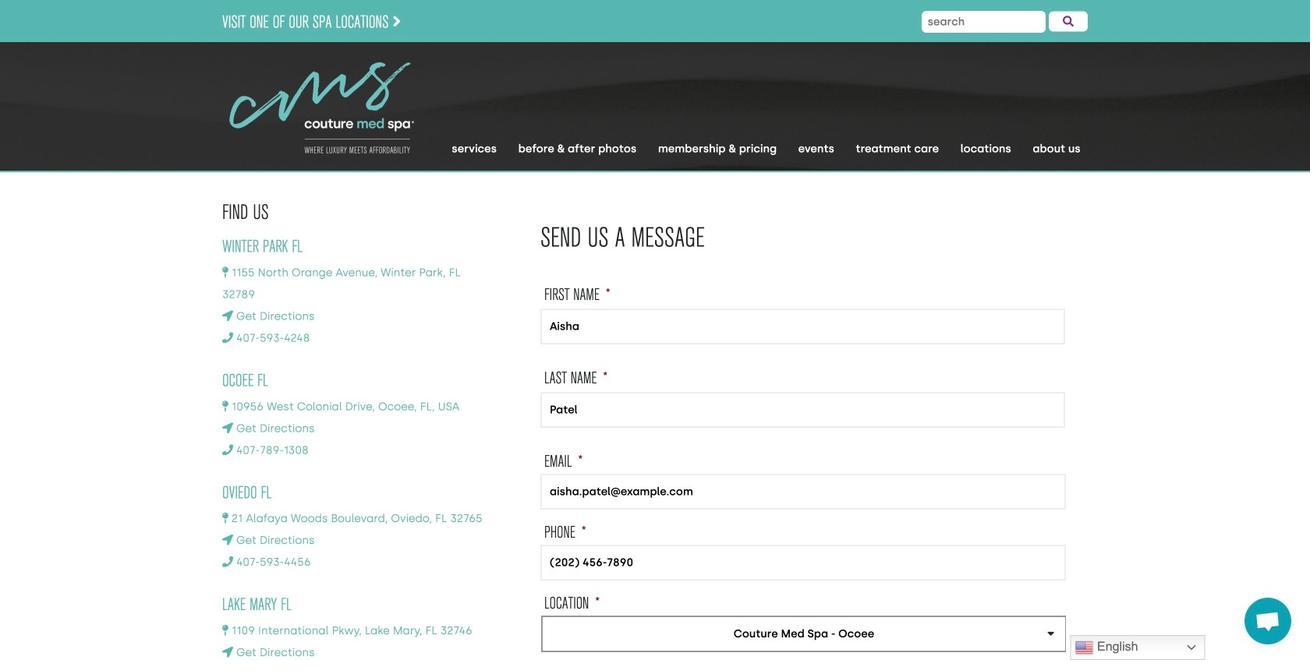Task type: locate. For each thing, give the bounding box(es) containing it.
map pin image for 1st phone image from the top of the page
[[222, 401, 229, 412]]

1 map pin image from the top
[[222, 401, 229, 412]]

location arrow image
[[222, 311, 233, 322], [222, 423, 233, 434], [222, 648, 233, 659]]

map pin image
[[222, 401, 229, 412], [222, 514, 229, 525], [222, 626, 229, 637]]

2 map pin image from the top
[[222, 514, 229, 525]]

2 vertical spatial map pin image
[[222, 626, 229, 637]]

open chat image
[[1245, 598, 1292, 645]]

1 location arrow image from the top
[[222, 311, 233, 322]]

2 location arrow image from the top
[[222, 423, 233, 434]]

1 phone image from the top
[[222, 445, 233, 456]]

0 vertical spatial map pin image
[[222, 401, 229, 412]]

phone image
[[222, 333, 233, 344]]

None email field
[[541, 474, 1067, 510]]

location arrow image for 1st phone image from the top of the page
[[222, 423, 233, 434]]

map pin image
[[222, 267, 229, 278]]

1 vertical spatial map pin image
[[222, 514, 229, 525]]

0 vertical spatial location arrow image
[[222, 311, 233, 322]]

1 vertical spatial phone image
[[222, 557, 233, 568]]

1 vertical spatial location arrow image
[[222, 423, 233, 434]]

None telephone field
[[541, 545, 1067, 581]]

0 vertical spatial phone image
[[222, 445, 233, 456]]

2 vertical spatial location arrow image
[[222, 648, 233, 659]]

phone image
[[222, 445, 233, 456], [222, 557, 233, 568]]

None text field
[[541, 309, 1066, 345], [541, 392, 1066, 428], [541, 309, 1066, 345], [541, 392, 1066, 428]]



Task type: vqa. For each thing, say whether or not it's contained in the screenshot.
"Open chat" image
yes



Task type: describe. For each thing, give the bounding box(es) containing it.
When autocomplete results are available use up and down arrows to review and enter to go to the desired page. Touch device users, explore by touch or with swipe gestures. text field
[[922, 11, 1046, 33]]

3 location arrow image from the top
[[222, 648, 233, 659]]

location arrow image
[[222, 535, 233, 546]]

location arrow image for phone icon
[[222, 311, 233, 322]]

contact us - couture med spa image
[[222, 53, 421, 163]]

2 phone image from the top
[[222, 557, 233, 568]]

map pin image for 2nd phone image from the top
[[222, 514, 229, 525]]

3 map pin image from the top
[[222, 626, 229, 637]]

search image
[[1064, 16, 1074, 27]]

angle right image
[[393, 13, 401, 30]]



